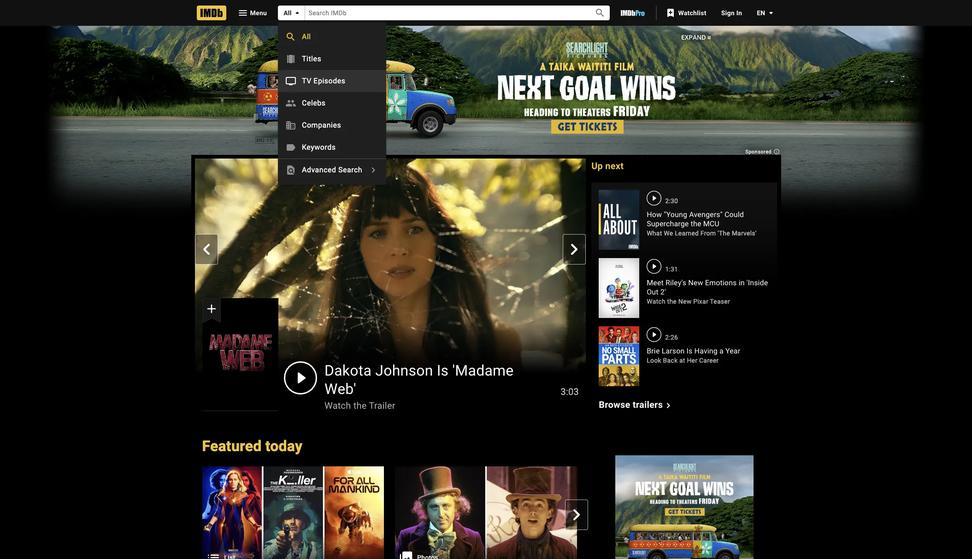 Task type: vqa. For each thing, say whether or not it's contained in the screenshot.
Is within Dakota Johnson Is 'Madame Web'
yes



Task type: describe. For each thing, give the bounding box(es) containing it.
watchlist
[[679, 9, 707, 17]]

#310 - brie larson image
[[599, 327, 640, 387]]

business image
[[286, 120, 297, 131]]

supercharge
[[647, 220, 689, 228]]

year
[[726, 347, 741, 356]]

teaser
[[711, 298, 731, 305]]

pixar
[[694, 298, 709, 305]]

Search IMDb text field
[[305, 6, 585, 20]]

browse trailers link
[[599, 399, 675, 411]]

watchlist button
[[661, 5, 714, 21]]

brie
[[647, 347, 660, 356]]

sponsored
[[746, 149, 774, 155]]

2 production art image from the left
[[395, 467, 577, 560]]

larson
[[662, 347, 685, 356]]

how "young avengers" could supercharge the mcu what we learned from 'the marvels'
[[647, 210, 757, 237]]

tv episodes
[[302, 76, 346, 85]]

watch inside meet riley's new emotions in 'inside out 2' watch the new pixar teaser
[[647, 298, 666, 305]]

sign in button
[[714, 5, 750, 21]]

watch inside dakota johnson is 'madame web' element
[[325, 400, 351, 411]]

emotions
[[706, 279, 737, 287]]

featured
[[202, 438, 262, 455]]

back
[[664, 357, 678, 364]]

titles
[[302, 54, 322, 63]]

from
[[701, 230, 717, 237]]

menu button
[[230, 6, 275, 20]]

2:26
[[666, 334, 679, 341]]

up next
[[592, 161, 624, 172]]

en button
[[750, 5, 777, 21]]

mcu
[[704, 220, 720, 228]]

having
[[695, 347, 718, 356]]

inside out 2 image
[[599, 258, 640, 318]]

featured today
[[202, 438, 303, 455]]

could
[[725, 210, 745, 219]]

web'
[[325, 380, 356, 398]]

is for 'madame
[[437, 362, 449, 379]]

what
[[647, 230, 663, 237]]

in
[[739, 279, 745, 287]]

episodes
[[314, 76, 346, 85]]

home image
[[197, 6, 226, 20]]

browse
[[599, 399, 631, 410]]

2:30
[[666, 197, 679, 205]]

up
[[592, 161, 603, 172]]

chevron right image
[[663, 400, 675, 411]]

all inside menu
[[302, 32, 311, 41]]

find in page image
[[286, 165, 297, 176]]

trailer
[[369, 400, 395, 411]]

advanced
[[302, 165, 337, 174]]

a
[[720, 347, 724, 356]]

watch the trailer
[[325, 400, 395, 411]]

browse trailers
[[599, 399, 663, 410]]

avengers"
[[690, 210, 723, 219]]

advanced search
[[302, 165, 363, 174]]

celebs
[[302, 99, 326, 107]]

menu image
[[237, 7, 248, 18]]

marvels'
[[732, 230, 757, 237]]

3:03
[[561, 386, 579, 397]]

submit search image
[[595, 8, 606, 19]]

how
[[647, 210, 663, 219]]

companies
[[302, 121, 342, 129]]

people image
[[286, 98, 297, 109]]

tv
[[302, 76, 312, 85]]



Task type: locate. For each thing, give the bounding box(es) containing it.
dakota johnson is 'madame web' image
[[195, 159, 587, 379]]

the up learned
[[691, 220, 702, 228]]

watch
[[647, 298, 666, 305], [325, 400, 351, 411]]

1 vertical spatial watch
[[325, 400, 351, 411]]

new
[[689, 279, 704, 287], [679, 298, 692, 305]]

trailers
[[633, 399, 663, 410]]

1:31
[[666, 266, 679, 273]]

all up search "image"
[[284, 9, 292, 17]]

3 production art image from the left
[[588, 467, 771, 560]]

2 vertical spatial the
[[353, 400, 367, 411]]

arrow drop down image inside "en" button
[[766, 7, 777, 18]]

en
[[758, 9, 766, 17]]

is inside brie larson is having a year look back at her career
[[687, 347, 693, 356]]

arrow drop down image up search "image"
[[292, 7, 303, 18]]

madame web image
[[202, 299, 278, 411], [202, 299, 278, 411]]

career
[[700, 357, 719, 364]]

television image
[[286, 76, 297, 87]]

1 vertical spatial the
[[668, 298, 677, 305]]

learned
[[675, 230, 699, 237]]

menu
[[250, 9, 267, 17]]

0 vertical spatial watch
[[647, 298, 666, 305]]

label image
[[286, 142, 297, 153]]

the inside how "young avengers" could supercharge the mcu what we learned from 'the marvels'
[[691, 220, 702, 228]]

chevron right inline image
[[571, 510, 583, 521]]

advanced search link
[[278, 159, 387, 181]]

johnson
[[375, 362, 433, 379]]

is
[[687, 347, 693, 356], [437, 362, 449, 379]]

search
[[339, 165, 363, 174]]

2'
[[661, 288, 667, 297]]

is for having
[[687, 347, 693, 356]]

1 vertical spatial new
[[679, 298, 692, 305]]

in
[[737, 9, 743, 17]]

dakota johnson is 'madame web' group
[[195, 159, 587, 411]]

is right "johnson"
[[437, 362, 449, 379]]

is inside dakota johnson is 'madame web'
[[437, 362, 449, 379]]

'madame
[[453, 362, 514, 379]]

arrow drop down image for all
[[292, 7, 303, 18]]

1 horizontal spatial arrow drop down image
[[766, 7, 777, 18]]

2 horizontal spatial the
[[691, 220, 702, 228]]

dakota johnson is 'madame web' element
[[195, 159, 587, 411]]

today
[[266, 438, 303, 455]]

2 arrow drop down image from the left
[[766, 7, 777, 18]]

search image
[[286, 32, 297, 43]]

sponsored content section
[[44, 0, 929, 560]]

0 vertical spatial is
[[687, 347, 693, 356]]

1 horizontal spatial the
[[668, 298, 677, 305]]

1 vertical spatial is
[[437, 362, 449, 379]]

1 production art image from the left
[[202, 467, 384, 560]]

'the
[[718, 230, 731, 237]]

arrow drop down image for en
[[766, 7, 777, 18]]

the down riley's
[[668, 298, 677, 305]]

all right search "image"
[[302, 32, 311, 41]]

at
[[680, 357, 686, 364]]

arrow drop down image right the in
[[766, 7, 777, 18]]

2 horizontal spatial production art image
[[588, 467, 771, 560]]

1 horizontal spatial is
[[687, 347, 693, 356]]

watch down out
[[647, 298, 666, 305]]

1 arrow drop down image from the left
[[292, 7, 303, 18]]

the inside dakota johnson is 'madame web' element
[[353, 400, 367, 411]]

arrow drop down image inside all button
[[292, 7, 303, 18]]

the
[[691, 220, 702, 228], [668, 298, 677, 305], [353, 400, 367, 411]]

1 horizontal spatial all
[[302, 32, 311, 41]]

0 horizontal spatial arrow drop down image
[[292, 7, 303, 18]]

none search field containing all
[[278, 6, 610, 185]]

0 vertical spatial all
[[284, 9, 292, 17]]

0 horizontal spatial watch
[[325, 400, 351, 411]]

group
[[202, 299, 278, 411], [191, 467, 771, 560], [202, 467, 384, 560], [395, 467, 577, 560], [588, 467, 771, 560]]

0 horizontal spatial production art image
[[202, 467, 384, 560]]

the left trailer
[[353, 400, 367, 411]]

arrow drop down image
[[292, 7, 303, 18], [766, 7, 777, 18]]

'inside
[[747, 279, 769, 287]]

watch down web' on the bottom of the page
[[325, 400, 351, 411]]

0 horizontal spatial the
[[353, 400, 367, 411]]

watchlist image
[[666, 7, 677, 18]]

we
[[664, 230, 674, 237]]

menu
[[278, 26, 387, 181]]

next
[[606, 161, 624, 172]]

all button
[[278, 6, 305, 20]]

0 horizontal spatial all
[[284, 9, 292, 17]]

sign in
[[722, 9, 743, 17]]

all inside button
[[284, 9, 292, 17]]

is up her
[[687, 347, 693, 356]]

0 vertical spatial the
[[691, 220, 702, 228]]

how young avengers could supercharge the mcu's future image
[[599, 190, 640, 250]]

riley's
[[666, 279, 687, 287]]

chevron left inline image
[[201, 244, 212, 255]]

her
[[687, 357, 698, 364]]

the inside meet riley's new emotions in 'inside out 2' watch the new pixar teaser
[[668, 298, 677, 305]]

menu containing all
[[278, 26, 387, 181]]

None field
[[305, 6, 585, 20]]

chevron right inline image
[[569, 244, 580, 255]]

"young
[[664, 210, 688, 219]]

meet riley's new emotions in 'inside out 2' watch the new pixar teaser
[[647, 279, 769, 305]]

None search field
[[278, 6, 610, 185]]

new left the pixar in the right of the page
[[679, 298, 692, 305]]

meet
[[647, 279, 664, 287]]

movie image
[[286, 54, 297, 65]]

1 horizontal spatial production art image
[[395, 467, 577, 560]]

dakota
[[325, 362, 372, 379]]

1 vertical spatial all
[[302, 32, 311, 41]]

keywords
[[302, 143, 336, 152]]

0 vertical spatial new
[[689, 279, 704, 287]]

1 horizontal spatial watch
[[647, 298, 666, 305]]

all
[[284, 9, 292, 17], [302, 32, 311, 41]]

production art image
[[202, 467, 384, 560], [395, 467, 577, 560], [588, 467, 771, 560]]

chevron right image
[[368, 165, 379, 176]]

out
[[647, 288, 659, 297]]

0 horizontal spatial is
[[437, 362, 449, 379]]

new up the pixar in the right of the page
[[689, 279, 704, 287]]

look
[[647, 357, 662, 364]]

brie larson is having a year look back at her career
[[647, 347, 741, 364]]

sign
[[722, 9, 735, 17]]

dakota johnson is 'madame web'
[[325, 362, 514, 398]]



